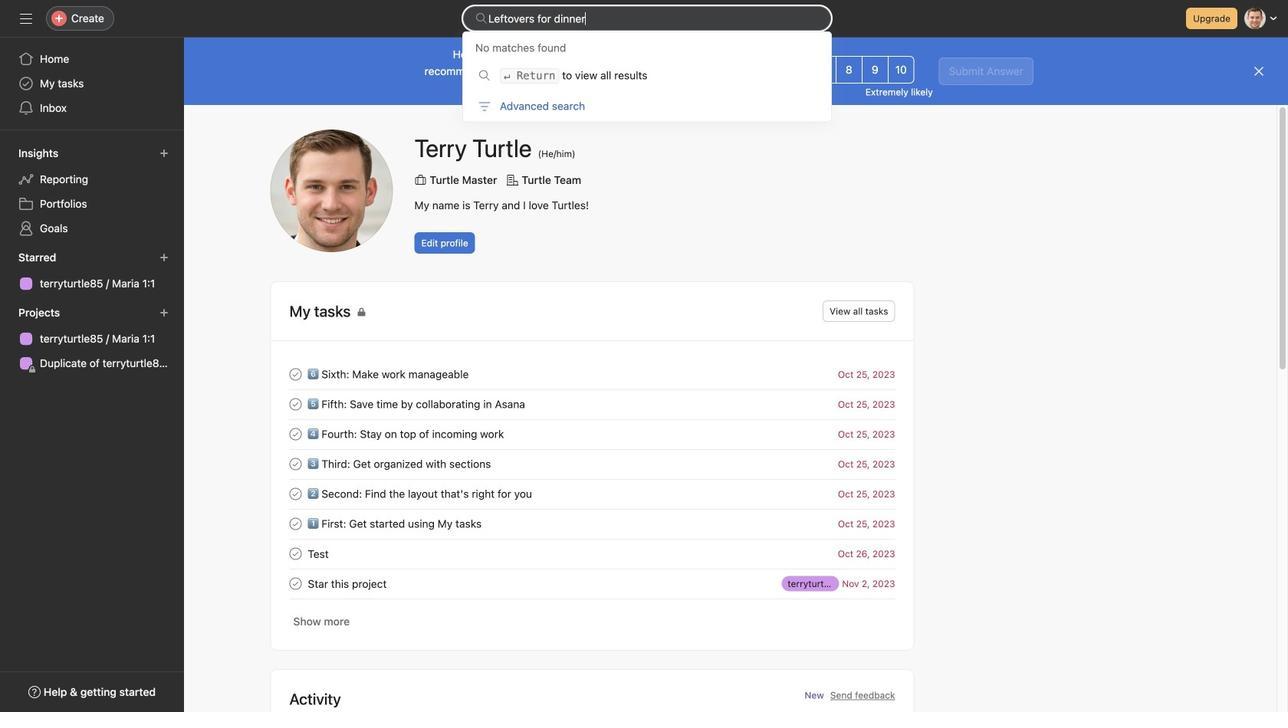 Task type: locate. For each thing, give the bounding box(es) containing it.
mark complete image
[[286, 365, 305, 384], [286, 395, 305, 414], [286, 425, 305, 444], [286, 485, 305, 503], [286, 515, 305, 533], [286, 545, 305, 563], [286, 575, 305, 593]]

option group
[[627, 56, 915, 84]]

None radio
[[653, 56, 680, 84], [679, 56, 706, 84], [758, 56, 784, 84], [784, 56, 810, 84], [836, 56, 862, 84], [862, 56, 889, 84], [653, 56, 680, 84], [679, 56, 706, 84], [758, 56, 784, 84], [784, 56, 810, 84], [836, 56, 862, 84], [862, 56, 889, 84]]

Mark complete checkbox
[[286, 395, 305, 414], [286, 455, 305, 473], [286, 545, 305, 563], [286, 575, 305, 593]]

Mark complete checkbox
[[286, 365, 305, 384], [286, 425, 305, 444], [286, 485, 305, 503], [286, 515, 305, 533]]

starred element
[[0, 244, 184, 299]]

4 mark complete checkbox from the top
[[286, 515, 305, 533]]

None radio
[[627, 56, 654, 84], [706, 56, 732, 84], [732, 56, 758, 84], [810, 56, 836, 84], [888, 56, 915, 84], [627, 56, 654, 84], [706, 56, 732, 84], [732, 56, 758, 84], [810, 56, 836, 84], [888, 56, 915, 84]]

2 mark complete image from the top
[[286, 395, 305, 414]]

4 list item from the top
[[271, 449, 914, 479]]

upload new photo image
[[270, 130, 393, 252]]

5 list item from the top
[[271, 479, 914, 509]]

1 mark complete image from the top
[[286, 365, 305, 384]]

add items to starred image
[[159, 253, 169, 262]]

3 list item from the top
[[271, 419, 914, 449]]

list item
[[271, 360, 914, 390], [271, 390, 914, 419], [271, 419, 914, 449], [271, 449, 914, 479], [271, 479, 914, 509], [271, 509, 914, 539], [271, 539, 914, 569], [271, 569, 914, 599]]

dismiss image
[[1253, 65, 1265, 77]]

7 mark complete image from the top
[[286, 575, 305, 593]]

None field
[[463, 6, 831, 31]]

Search tasks, projects, and more text field
[[463, 6, 831, 31]]

global element
[[0, 38, 184, 130]]

3 mark complete checkbox from the top
[[286, 485, 305, 503]]

2 mark complete checkbox from the top
[[286, 455, 305, 473]]

3 mark complete checkbox from the top
[[286, 545, 305, 563]]

mark complete image
[[286, 455, 305, 473]]



Task type: vqa. For each thing, say whether or not it's contained in the screenshot.
the middle Add task…
no



Task type: describe. For each thing, give the bounding box(es) containing it.
new project or portfolio image
[[159, 308, 169, 317]]

8 list item from the top
[[271, 569, 914, 599]]

projects element
[[0, 299, 184, 379]]

3 mark complete image from the top
[[286, 425, 305, 444]]

2 list item from the top
[[271, 390, 914, 419]]

4 mark complete image from the top
[[286, 485, 305, 503]]

insights element
[[0, 140, 184, 244]]

2 mark complete checkbox from the top
[[286, 425, 305, 444]]

4 mark complete checkbox from the top
[[286, 575, 305, 593]]

hide sidebar image
[[20, 12, 32, 25]]

new insights image
[[159, 149, 169, 158]]

6 list item from the top
[[271, 509, 914, 539]]

1 mark complete checkbox from the top
[[286, 365, 305, 384]]

7 list item from the top
[[271, 539, 914, 569]]

1 list item from the top
[[271, 360, 914, 390]]

1 mark complete checkbox from the top
[[286, 395, 305, 414]]

6 mark complete image from the top
[[286, 545, 305, 563]]

5 mark complete image from the top
[[286, 515, 305, 533]]



